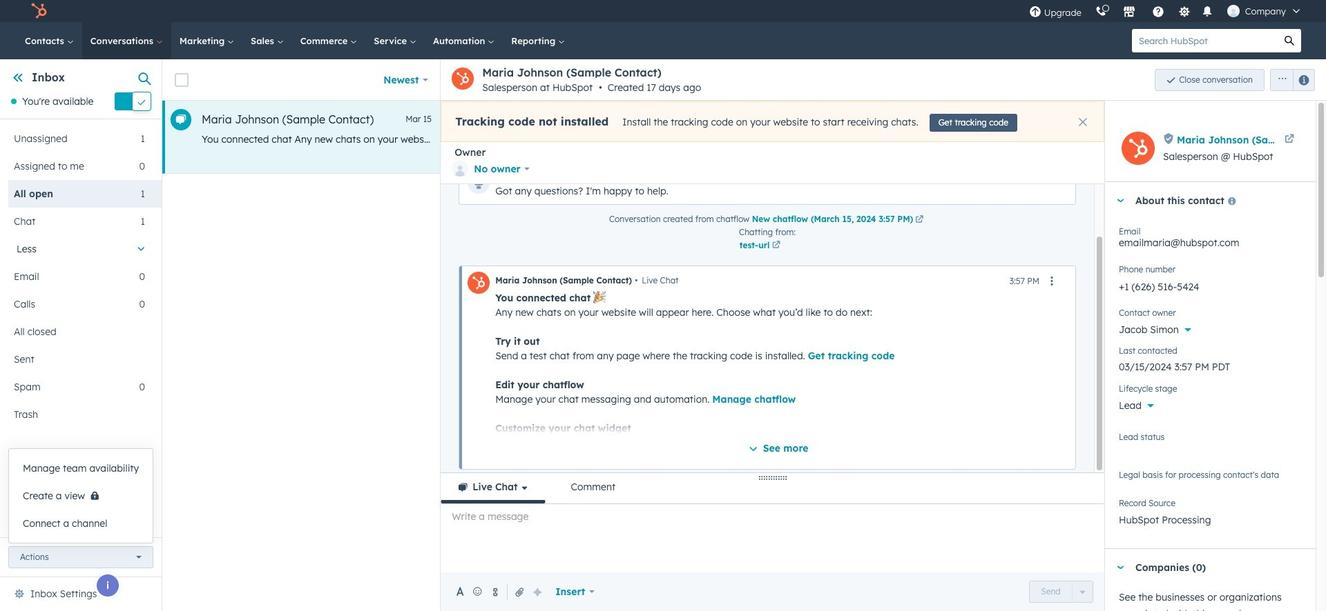 Task type: describe. For each thing, give the bounding box(es) containing it.
Search HubSpot search field
[[1132, 29, 1278, 52]]

jacob simon image
[[1227, 5, 1240, 17]]

0 vertical spatial group
[[1265, 69, 1315, 91]]

1 caret image from the top
[[1116, 199, 1124, 203]]

2 caret image from the top
[[1116, 567, 1124, 570]]

marketplaces image
[[1123, 6, 1135, 19]]

-- text field
[[1119, 354, 1302, 376]]

close image
[[1079, 118, 1087, 126]]



Task type: vqa. For each thing, say whether or not it's contained in the screenshot.
Sync
no



Task type: locate. For each thing, give the bounding box(es) containing it.
live chat from maria johnson (sample contact) with context you connected chat
any new chats on your website will appear here. choose what you'd like to do next:

try it out 
send a test chat from any page where the tracking code is installed: https://app.hubs row
[[162, 101, 1107, 174]]

main content
[[162, 59, 1326, 612]]

you're available image
[[11, 99, 17, 104]]

link opens in a new window image
[[915, 214, 924, 227], [772, 240, 781, 252], [772, 242, 781, 250]]

0 horizontal spatial group
[[1029, 582, 1093, 604]]

1 vertical spatial group
[[1029, 582, 1093, 604]]

group
[[1265, 69, 1315, 91], [1029, 582, 1093, 604]]

caret image
[[1116, 199, 1124, 203], [1116, 567, 1124, 570]]

menu
[[1022, 0, 1310, 22]]

0 vertical spatial caret image
[[1116, 199, 1124, 203]]

1 vertical spatial caret image
[[1116, 567, 1124, 570]]

alert
[[441, 101, 1104, 142]]

1 horizontal spatial group
[[1265, 69, 1315, 91]]

None text field
[[1119, 273, 1302, 300]]

link opens in a new window image
[[915, 216, 924, 224]]



